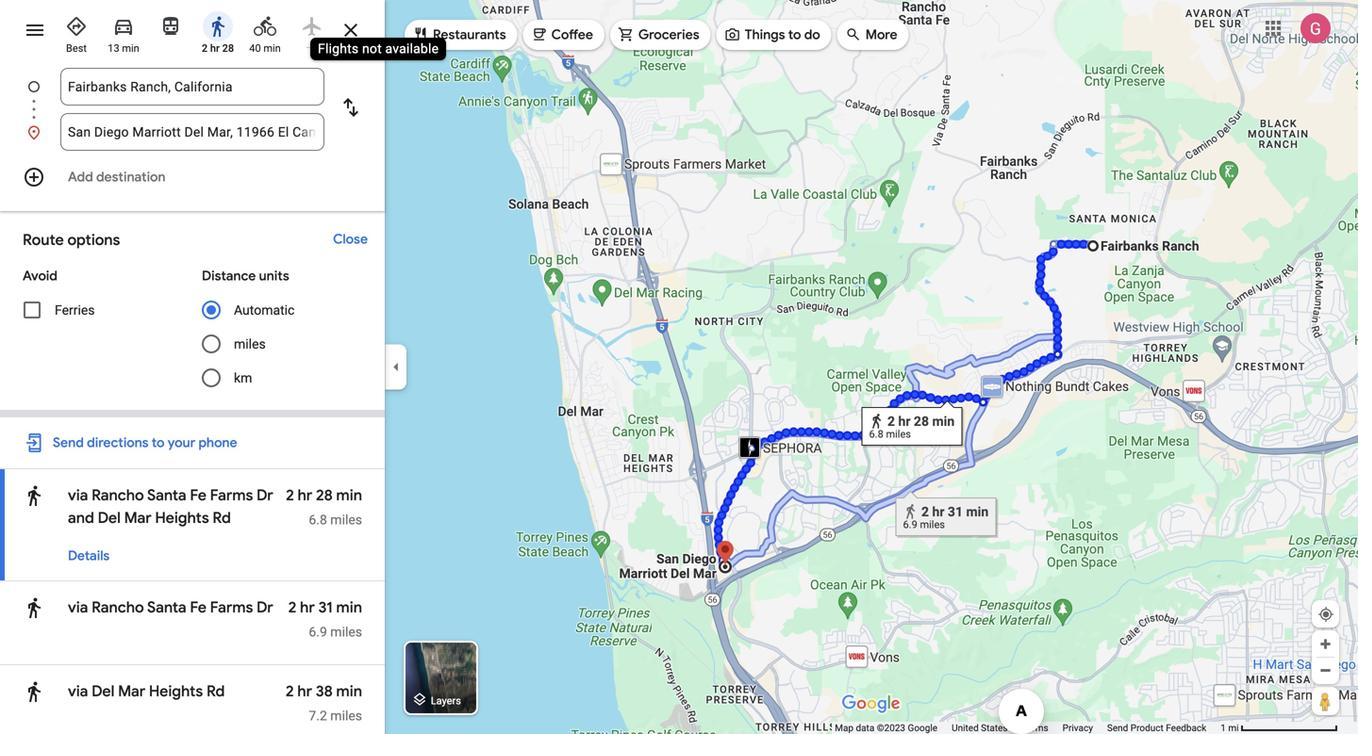 Task type: vqa. For each thing, say whether or not it's contained in the screenshot.


Task type: locate. For each thing, give the bounding box(es) containing it.
walking image containing 
[[23, 679, 45, 706]]

fe inside the rancho santa fe farms dr and del mar heights rd
[[190, 486, 207, 506]]

0 vertical spatial dr
[[257, 486, 273, 506]]

hr inside 2 hr 31 min 6.9 miles
[[300, 599, 315, 618]]


[[412, 24, 429, 45]]

send
[[53, 435, 84, 452], [1108, 723, 1129, 734]]

1 horizontal spatial send
[[1108, 723, 1129, 734]]

product
[[1131, 723, 1164, 734]]

santa up via del mar heights rd
[[147, 599, 186, 618]]

28 inside 2 hr 28 min 6.8 miles
[[316, 486, 333, 506]]

28 for 2 hr 28
[[222, 42, 234, 54]]

hr for 2 hr 31 min
[[300, 599, 315, 618]]

0 horizontal spatial none radio
[[151, 8, 191, 42]]

miles inside 2 hr 38 min 7.2 miles
[[330, 709, 362, 725]]

0 vertical spatial heights
[[155, 509, 209, 528]]

heights
[[155, 509, 209, 528], [149, 683, 203, 702]]

send inside  send directions to your phone
[[53, 435, 84, 452]]

1 vertical spatial 
[[23, 595, 45, 622]]

1 farms from the top
[[210, 486, 253, 506]]

send left product
[[1108, 723, 1129, 734]]

28 up 6.8
[[316, 486, 333, 506]]

zoom in image
[[1319, 638, 1333, 652]]

walking image for rancho santa fe farms dr and del mar heights rd
[[23, 483, 45, 510]]

privacy button
[[1063, 723, 1093, 735]]

1 mi button
[[1221, 723, 1339, 734]]

2 inside 2 hr 38 min 7.2 miles
[[286, 683, 294, 702]]

rancho inside the rancho santa fe farms dr and del mar heights rd
[[92, 486, 144, 506]]

rd
[[213, 509, 231, 528], [207, 683, 225, 702]]

min
[[122, 42, 139, 54], [264, 42, 281, 54], [336, 486, 362, 506], [336, 599, 362, 618], [336, 683, 362, 702]]

heights down the via rancho santa fe farms dr
[[149, 683, 203, 702]]

walking image inside directions main content
[[23, 679, 45, 706]]

available
[[385, 41, 439, 57]]

zoom out image
[[1319, 664, 1333, 678]]

none radio right the driving image
[[151, 8, 191, 42]]

terms
[[1022, 723, 1049, 734]]

rancho santa fe farms dr and del mar heights rd
[[68, 486, 273, 528]]

0 vertical spatial fe
[[190, 486, 207, 506]]

close
[[333, 231, 368, 248]]

6.9
[[309, 625, 327, 641]]

miles for 2 hr 28 min
[[330, 513, 362, 528]]

1 vertical spatial none field
[[68, 113, 317, 151]]

1 walking image from the top
[[23, 483, 45, 510]]

0 vertical spatial rd
[[213, 509, 231, 528]]

dr
[[257, 486, 273, 506], [257, 599, 273, 618]]

min inside 2 hr 31 min 6.9 miles
[[336, 599, 362, 618]]

hr left 38
[[297, 683, 312, 702]]

3 via from the top
[[68, 683, 88, 702]]

miles right 6.9
[[330, 625, 362, 641]]

details button
[[58, 540, 119, 574]]

miles right the "7.2"
[[330, 709, 362, 725]]

28 for 2 hr 28 min 6.8 miles
[[316, 486, 333, 506]]

2 none radio from the left
[[292, 8, 332, 48]]

to inside  send directions to your phone
[[152, 435, 165, 452]]

1 santa from the top
[[147, 486, 186, 506]]

hr
[[210, 42, 220, 54], [298, 486, 312, 506], [300, 599, 315, 618], [297, 683, 312, 702]]

farms left 31 at bottom left
[[210, 599, 253, 618]]

0 vertical spatial walking image
[[23, 483, 45, 510]]

phone
[[199, 435, 237, 452]]

0 vertical spatial walking image
[[207, 15, 229, 38]]

1 fe from the top
[[190, 486, 207, 506]]

options
[[67, 231, 120, 250]]

show street view coverage image
[[1312, 688, 1340, 716]]

2 farms from the top
[[210, 599, 253, 618]]

40
[[249, 42, 261, 54]]

miles for 2 hr 38 min
[[330, 709, 362, 725]]

via for via
[[68, 486, 92, 506]]

mar right and
[[124, 509, 152, 528]]

hr left 31 at bottom left
[[300, 599, 315, 618]]

2 vertical spatial via
[[68, 683, 88, 702]]

1 list item from the top
[[0, 68, 385, 128]]

list item down 2 hr 28 at the left of the page
[[0, 68, 385, 128]]

2 none field from the top
[[68, 113, 317, 151]]

none field up the "destination san diego marriott del mar, 11966 el camino real, san diego, ca 92130" field
[[68, 68, 317, 106]]

route options
[[23, 231, 120, 250]]

28 inside 2 hr 28 radio
[[222, 42, 234, 54]]

none field down starting point fairbanks ranch, california field
[[68, 113, 317, 151]]

0 horizontal spatial send
[[53, 435, 84, 452]]

1 vertical spatial 28
[[316, 486, 333, 506]]

to left do
[[789, 26, 801, 43]]

del
[[98, 509, 121, 528], [92, 683, 115, 702]]

1 vertical spatial send
[[1108, 723, 1129, 734]]

1 horizontal spatial to
[[789, 26, 801, 43]]

0 vertical spatial send
[[53, 435, 84, 452]]

hr inside 2 hr 28 min 6.8 miles
[[298, 486, 312, 506]]

0 horizontal spatial 28
[[222, 42, 234, 54]]

1 horizontal spatial walking image
[[207, 15, 229, 38]]

0 vertical spatial via
[[68, 486, 92, 506]]

2  from the top
[[23, 595, 45, 622]]

none field starting point fairbanks ranch, california
[[68, 68, 317, 106]]

to left your
[[152, 435, 165, 452]]

directions main content
[[0, 0, 385, 735]]

0 horizontal spatial walking image
[[23, 679, 45, 706]]


[[23, 164, 45, 191]]

via
[[68, 486, 92, 506], [68, 599, 88, 618], [68, 683, 88, 702]]

mar inside the rancho santa fe farms dr and del mar heights rd
[[124, 509, 152, 528]]

farms down the phone
[[210, 486, 253, 506]]

min for del mar heights rd
[[336, 683, 362, 702]]

0 vertical spatial rancho
[[92, 486, 144, 506]]

1 none field from the top
[[68, 68, 317, 106]]

hr left 40
[[210, 42, 220, 54]]

google maps element
[[0, 0, 1359, 735]]

ferries
[[55, 303, 95, 318]]

hr inside radio
[[210, 42, 220, 54]]

none radio left 
[[292, 8, 332, 48]]

walking image
[[23, 483, 45, 510], [23, 595, 45, 622]]

heights down your
[[155, 509, 209, 528]]

0 vertical spatial 
[[23, 483, 45, 510]]

 send directions to your phone
[[25, 431, 237, 456]]

1 vertical spatial walking image
[[23, 679, 45, 706]]

list inside google maps element
[[0, 68, 385, 151]]

0 vertical spatial mar
[[124, 509, 152, 528]]

 button
[[331, 8, 371, 53]]

restaurants
[[433, 26, 506, 43]]

1 via from the top
[[68, 486, 92, 506]]

1 horizontal spatial none radio
[[292, 8, 332, 48]]

hr inside 2 hr 38 min 7.2 miles
[[297, 683, 312, 702]]

footer
[[835, 723, 1221, 735]]

miles inside 2 hr 28 min 6.8 miles
[[330, 513, 362, 528]]

1 vertical spatial mar
[[118, 683, 145, 702]]

walking image inside 2 hr 28 radio
[[207, 15, 229, 38]]

united states button
[[952, 723, 1008, 735]]

fe
[[190, 486, 207, 506], [190, 599, 207, 618]]

2 inside 2 hr 31 min 6.9 miles
[[288, 599, 297, 618]]

list item
[[0, 68, 385, 128], [0, 113, 385, 151]]

rancho down details
[[92, 599, 144, 618]]


[[25, 431, 45, 456]]

2 vertical spatial 
[[23, 679, 45, 706]]

rancho
[[92, 486, 144, 506], [92, 599, 144, 618]]

 layers
[[411, 690, 461, 711]]

Destination San Diego Marriott Del Mar, 11966 El Camino Real, San Diego, CA 92130 field
[[68, 121, 317, 143]]

1 vertical spatial santa
[[147, 599, 186, 618]]

1 none radio from the left
[[151, 8, 191, 42]]

 button
[[325, 81, 377, 138]]

0 vertical spatial farms
[[210, 486, 253, 506]]

1 vertical spatial dr
[[257, 599, 273, 618]]

1 vertical spatial rancho
[[92, 599, 144, 618]]

google account: gina roberg  
(gina.roberg@adept.ai) image
[[1301, 13, 1331, 44]]

hr up 6.8
[[298, 486, 312, 506]]

2 hr 28 radio
[[198, 8, 238, 56]]

privacy
[[1063, 723, 1093, 734]]

walking image
[[207, 15, 229, 38], [23, 679, 45, 706]]

0 vertical spatial to
[[789, 26, 801, 43]]

dr left 2 hr 28 min 6.8 miles
[[257, 486, 273, 506]]

footer containing map data ©2023 google
[[835, 723, 1221, 735]]

1 dr from the top
[[257, 486, 273, 506]]

2 walking image from the top
[[23, 595, 45, 622]]

3  from the top
[[23, 679, 45, 706]]

to
[[789, 26, 801, 43], [152, 435, 165, 452]]

data
[[856, 723, 875, 734]]

None radio
[[151, 8, 191, 42], [292, 8, 332, 48]]

none radio the transit
[[151, 8, 191, 42]]

©2023
[[877, 723, 906, 734]]

1 horizontal spatial 28
[[316, 486, 333, 506]]

your
[[168, 435, 196, 452]]

do
[[804, 26, 821, 43]]


[[24, 17, 46, 44]]

0 vertical spatial del
[[98, 509, 121, 528]]

1 vertical spatial fe
[[190, 599, 207, 618]]

santa
[[147, 486, 186, 506], [147, 599, 186, 618]]

1 vertical spatial to
[[152, 435, 165, 452]]

cycling image
[[254, 15, 276, 38]]

farms
[[210, 486, 253, 506], [210, 599, 253, 618]]

0 horizontal spatial to
[[152, 435, 165, 452]]

flights not available
[[318, 41, 439, 57]]


[[23, 483, 45, 510], [23, 595, 45, 622], [23, 679, 45, 706]]

0 vertical spatial 28
[[222, 42, 234, 54]]

28 left 40
[[222, 42, 234, 54]]

via for via rancho santa fe farms dr
[[68, 599, 88, 618]]

2 for 2 hr 38 min
[[286, 683, 294, 702]]

terms button
[[1022, 723, 1049, 735]]

via del mar heights rd
[[68, 683, 225, 702]]

miles inside 2 hr 31 min 6.9 miles
[[330, 625, 362, 641]]

 for del mar heights rd
[[23, 679, 45, 706]]

feedback
[[1166, 723, 1207, 734]]

add
[[68, 169, 93, 186]]

collapse side panel image
[[386, 357, 407, 378]]

miles inside distance units option group
[[234, 337, 266, 352]]

1  from the top
[[23, 483, 45, 510]]

1 rancho from the top
[[92, 486, 144, 506]]

2 inside 2 hr 28 min 6.8 miles
[[286, 486, 294, 506]]

dr left 31 at bottom left
[[257, 599, 273, 618]]

miles right 6.8
[[330, 513, 362, 528]]

0 vertical spatial santa
[[147, 486, 186, 506]]

layers
[[431, 696, 461, 707]]

min inside 2 hr 28 min 6.8 miles
[[336, 486, 362, 506]]

28
[[222, 42, 234, 54], [316, 486, 333, 506]]

mar down the via rancho santa fe farms dr
[[118, 683, 145, 702]]

send right 
[[53, 435, 84, 452]]

distance
[[202, 268, 256, 285]]

directions
[[87, 435, 149, 452]]

list
[[0, 68, 385, 151]]

2 hr 31 min 6.9 miles
[[288, 599, 362, 641]]

min for rancho santa fe farms dr and del mar heights rd
[[336, 486, 362, 506]]

avoid
[[23, 268, 57, 285]]

miles
[[234, 337, 266, 352], [330, 513, 362, 528], [330, 625, 362, 641], [330, 709, 362, 725]]

close button
[[324, 223, 377, 257]]

flights image
[[301, 15, 324, 38]]

mar
[[124, 509, 152, 528], [118, 683, 145, 702]]

min inside 2 hr 38 min 7.2 miles
[[336, 683, 362, 702]]

miles up km
[[234, 337, 266, 352]]

show your location image
[[1318, 607, 1335, 624]]

0 vertical spatial none field
[[68, 68, 317, 106]]

santa down your
[[147, 486, 186, 506]]

1 vertical spatial farms
[[210, 599, 253, 618]]

states
[[981, 723, 1008, 734]]

1 vertical spatial via
[[68, 599, 88, 618]]

1 vertical spatial walking image
[[23, 595, 45, 622]]

2 via from the top
[[68, 599, 88, 618]]

31
[[318, 599, 333, 618]]

2 for 2 hr 28 min
[[286, 486, 294, 506]]

and
[[68, 509, 94, 528]]

list item down starting point fairbanks ranch, california field
[[0, 113, 385, 151]]

rancho up and
[[92, 486, 144, 506]]

None field
[[68, 68, 317, 106], [68, 113, 317, 151]]



Task type: describe. For each thing, give the bounding box(es) containing it.
things
[[745, 26, 785, 43]]

avoid ferries
[[23, 268, 95, 318]]

2 list item from the top
[[0, 113, 385, 151]]

2 rancho from the top
[[92, 599, 144, 618]]

7.2
[[309, 709, 327, 725]]

map
[[835, 723, 854, 734]]

not
[[362, 41, 382, 57]]

send product feedback
[[1108, 723, 1207, 734]]

min for rancho santa fe farms dr
[[336, 599, 362, 618]]

add destination
[[68, 169, 166, 186]]

2 hr 28
[[202, 42, 234, 54]]

del inside the rancho santa fe farms dr and del mar heights rd
[[98, 509, 121, 528]]

1 vertical spatial rd
[[207, 683, 225, 702]]

 coffee
[[531, 24, 593, 45]]

 groceries
[[618, 24, 700, 45]]

 things to do
[[724, 24, 821, 45]]

distance units
[[202, 268, 289, 285]]

 button
[[15, 8, 55, 53]]

40 min radio
[[245, 8, 285, 56]]

best travel modes image
[[65, 15, 88, 38]]

 restaurants
[[412, 24, 506, 45]]


[[340, 94, 362, 121]]

1
[[1221, 723, 1226, 734]]


[[340, 17, 362, 44]]

none radio flights
[[292, 8, 332, 48]]

transit image
[[159, 15, 182, 38]]

km
[[234, 371, 252, 386]]

google
[[908, 723, 938, 734]]

Starting point Fairbanks Ranch, California field
[[68, 75, 317, 98]]

dr inside the rancho santa fe farms dr and del mar heights rd
[[257, 486, 273, 506]]

13 min
[[108, 42, 139, 54]]

send inside send product feedback button
[[1108, 723, 1129, 734]]

footer inside google maps element
[[835, 723, 1221, 735]]

Best radio
[[57, 8, 96, 56]]

via for via del mar heights rd
[[68, 683, 88, 702]]


[[531, 24, 548, 45]]

1 vertical spatial heights
[[149, 683, 203, 702]]

coffee
[[552, 26, 593, 43]]

destination
[[96, 169, 166, 186]]


[[724, 24, 741, 45]]

 for rancho santa fe farms dr
[[23, 595, 45, 622]]

flights
[[318, 41, 359, 57]]

walking image for rancho santa fe farms dr
[[23, 595, 45, 622]]

38
[[316, 683, 333, 702]]

automatic
[[234, 303, 295, 318]]

send product feedback button
[[1108, 723, 1207, 735]]

farms inside the rancho santa fe farms dr and del mar heights rd
[[210, 486, 253, 506]]

1 mi
[[1221, 723, 1239, 734]]

2 fe from the top
[[190, 599, 207, 618]]

none field the "destination san diego marriott del mar, 11966 el camino real, san diego, ca 92130"
[[68, 113, 317, 151]]

more
[[866, 26, 898, 43]]

to inside the  things to do
[[789, 26, 801, 43]]

1 vertical spatial del
[[92, 683, 115, 702]]

united
[[952, 723, 979, 734]]

13
[[108, 42, 119, 54]]

driving image
[[112, 15, 135, 38]]

 for rancho santa fe farms dr and del mar heights rd
[[23, 483, 45, 510]]


[[618, 24, 635, 45]]


[[411, 690, 428, 711]]

via rancho santa fe farms dr
[[68, 599, 273, 618]]

6.8
[[309, 513, 327, 528]]

details
[[68, 548, 110, 565]]

route
[[23, 231, 64, 250]]

2 inside radio
[[202, 42, 208, 54]]

hr for 2 hr 28 min
[[298, 486, 312, 506]]

groceries
[[639, 26, 700, 43]]

mi
[[1229, 723, 1239, 734]]

hr for 2 hr 38 min
[[297, 683, 312, 702]]


[[845, 24, 862, 45]]

united states
[[952, 723, 1008, 734]]

units
[[259, 268, 289, 285]]

heights inside the rancho santa fe farms dr and del mar heights rd
[[155, 509, 209, 528]]

2 for 2 hr 31 min
[[288, 599, 297, 618]]

map data ©2023 google
[[835, 723, 938, 734]]

40 min
[[249, 42, 281, 54]]

2 hr 38 min 7.2 miles
[[286, 683, 362, 725]]

13 min radio
[[104, 8, 143, 56]]

best
[[66, 42, 87, 54]]

2 dr from the top
[[257, 599, 273, 618]]

 more
[[845, 24, 898, 45]]

distance units option group
[[202, 259, 362, 396]]

santa inside the rancho santa fe farms dr and del mar heights rd
[[147, 486, 186, 506]]

rd inside the rancho santa fe farms dr and del mar heights rd
[[213, 509, 231, 528]]

2 santa from the top
[[147, 599, 186, 618]]

2 hr 28 min 6.8 miles
[[286, 486, 362, 528]]

miles for 2 hr 31 min
[[330, 625, 362, 641]]



